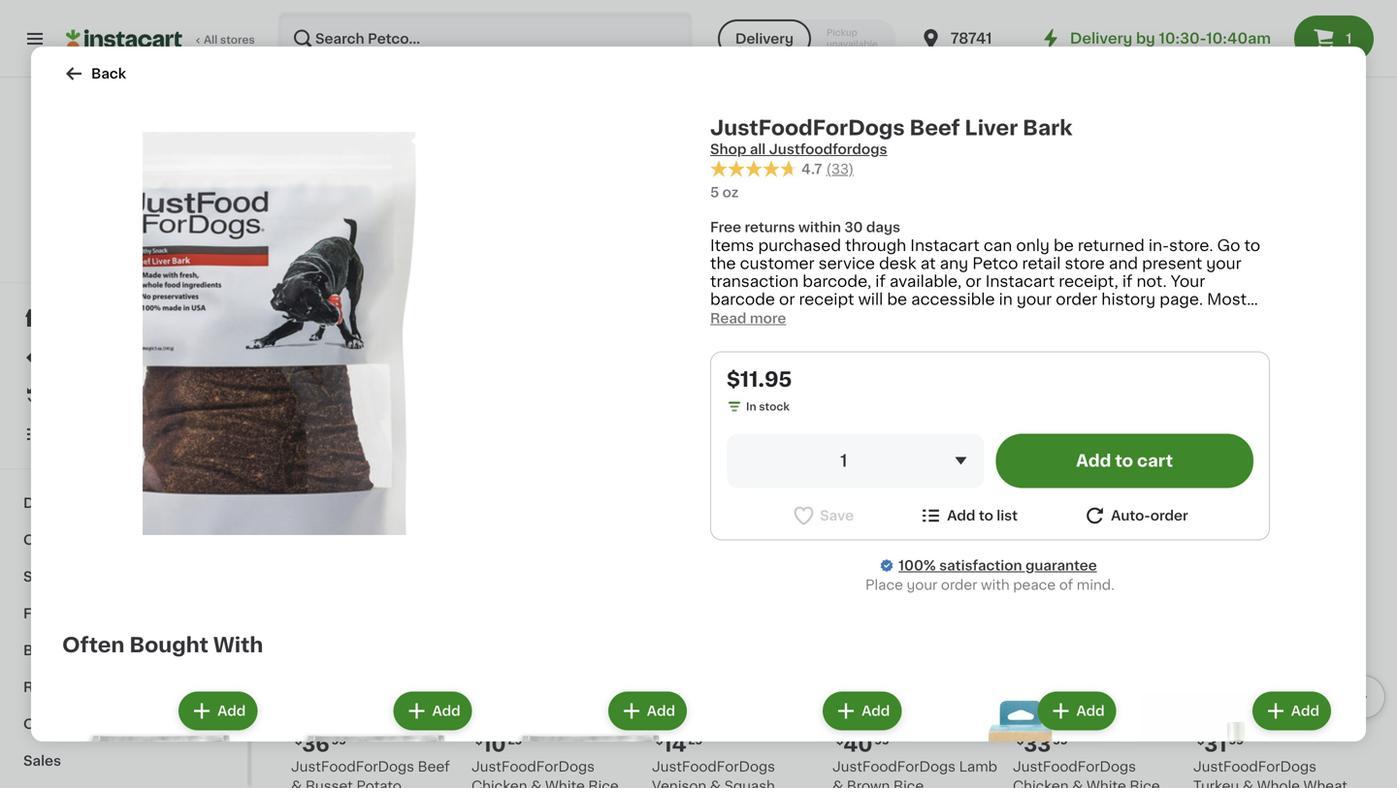 Task type: vqa. For each thing, say whether or not it's contained in the screenshot.
$ 2 79
no



Task type: locate. For each thing, give the bounding box(es) containing it.
1 wheat from the left
[[762, 32, 806, 46]]

or down customer
[[779, 292, 795, 307]]

and
[[1109, 256, 1138, 272]]

more up the you
[[750, 312, 786, 325]]

fresh
[[339, 425, 377, 439], [833, 425, 870, 439], [291, 513, 351, 534]]

pets right other
[[67, 718, 99, 732]]

100% satisfaction guarantee up with
[[899, 559, 1097, 573]]

0 vertical spatial order
[[1056, 292, 1098, 307]]

wheat left sweet
[[762, 32, 806, 46]]

petco down "most"
[[1186, 310, 1232, 325]]

2 99 from the left
[[875, 736, 889, 746]]

2 horizontal spatial order
[[1151, 509, 1188, 523]]

macaroni left delivery button
[[652, 51, 715, 65]]

macaroni down 10:40am
[[1193, 51, 1257, 65]]

delivery
[[1070, 32, 1133, 46], [735, 32, 794, 46]]

read
[[710, 312, 747, 325]]

delivery button
[[718, 19, 811, 58]]

1 horizontal spatial justfoodfordogs turkey & whole wheat macaroni button
[[1193, 0, 1358, 101]]

1 horizontal spatial in-
[[1149, 238, 1169, 254]]

store down a
[[820, 346, 860, 361]]

delivery by 10:30-10:40am
[[1070, 32, 1271, 46]]

your up refund
[[1017, 292, 1052, 307]]

pantry inside justfoodfordogs beef & russet potato pantry fresh
[[947, 406, 991, 420]]

order down the cart
[[1151, 509, 1188, 523]]

policy
[[915, 346, 963, 361]]

guarantee up of
[[1026, 559, 1097, 573]]

add inside the add vital care to save link
[[58, 255, 80, 265]]

chicken for 7
[[291, 406, 347, 420]]

to left the cart
[[1115, 453, 1133, 469]]

service
[[819, 256, 875, 272]]

5
[[710, 186, 719, 200], [652, 443, 659, 453], [1013, 443, 1020, 453]]

justfoodfordogs chicken & white rice inside product group
[[1013, 761, 1160, 789]]

the
[[710, 256, 736, 272]]

$ for 31
[[1197, 736, 1204, 746]]

1 horizontal spatial instacart
[[986, 274, 1055, 290]]

or down in
[[990, 310, 1006, 325]]

5 oz up free
[[710, 186, 739, 200]]

$ for 10
[[475, 736, 483, 746]]

100% up the place
[[899, 559, 936, 573]]

1 12.5 from the left
[[291, 462, 313, 473]]

for
[[1084, 328, 1109, 343]]

fresh inside justfoodfordogs beef & russet potato pantry fresh
[[833, 425, 870, 439]]

1 vertical spatial store
[[1065, 256, 1105, 272]]

1 29 from the left
[[508, 736, 522, 746]]

petco up everyday store prices link
[[103, 193, 144, 207]]

1 horizontal spatial order
[[1056, 292, 1098, 307]]

0 vertical spatial be
[[1054, 238, 1074, 254]]

(109)
[[724, 427, 751, 438]]

4.7
[[801, 162, 822, 176]]

justfoodfordogs chicken & white rice pantry fresh
[[291, 387, 438, 439]]

0 horizontal spatial 100%
[[50, 235, 79, 246]]

1 vertical spatial your
[[1017, 292, 1052, 307]]

99 inside $ 36 99
[[332, 736, 346, 746]]

in- up present
[[1149, 238, 1169, 254]]

1 horizontal spatial more
[[1113, 328, 1153, 343]]

0 horizontal spatial if
[[875, 274, 886, 290]]

fresh inside justfoodfordogs chicken & white rice pantry fresh
[[339, 425, 377, 439]]

1 horizontal spatial 12.5
[[833, 462, 854, 473]]

within up the "purchased"
[[799, 221, 841, 235]]

12.5 up fresh frozen
[[291, 462, 313, 473]]

chicken inside justfoodfordogs chicken & white rice pantry fresh
[[291, 406, 347, 420]]

small pets
[[23, 571, 97, 584]]

justfoodfordogs turkey & whole wheat macaroni
[[652, 13, 806, 65], [1193, 13, 1348, 65]]

show
[[794, 328, 835, 343]]

1 vertical spatial 100% satisfaction guarantee
[[899, 559, 1097, 573]]

0 vertical spatial in-
[[1149, 238, 1169, 254]]

1 vertical spatial pantry
[[947, 406, 991, 420]]

1 vertical spatial order
[[1151, 509, 1188, 523]]

white for 33
[[1087, 780, 1126, 789]]

petco down can
[[972, 256, 1018, 272]]

white inside justfoodfordogs chicken & white rice pantry fresh
[[365, 406, 404, 420]]

pets right small
[[65, 571, 97, 584]]

1
[[1346, 32, 1352, 46], [840, 453, 847, 469]]

dogs
[[23, 497, 60, 510]]

1 horizontal spatial petco
[[972, 256, 1018, 272]]

0 horizontal spatial justfoodfordogs turkey & whole wheat macaroni
[[652, 13, 806, 65]]

chicken inside justfoodfordogs chicken breast treats
[[1013, 32, 1069, 46]]

1 horizontal spatial within
[[1065, 310, 1111, 325]]

$ inside $ 7 45
[[295, 362, 302, 372]]

4 99 from the left
[[1229, 736, 1244, 746]]

5 up free
[[710, 186, 719, 200]]

1 vertical spatial satisfaction
[[939, 559, 1022, 573]]

1 horizontal spatial be
[[1054, 238, 1074, 254]]

$ inside $ 14 29
[[656, 736, 663, 746]]

2 vertical spatial pantry
[[291, 425, 336, 439]]

12.5 down justfoodfordogs beef & russet potato pantry fresh
[[833, 462, 854, 473]]

0 vertical spatial pets
[[65, 571, 97, 584]]

1 horizontal spatial 1
[[1346, 32, 1352, 46]]

transaction
[[710, 274, 799, 290]]

5 left oz., on the left bottom
[[652, 443, 659, 453]]

99 inside $ 33 99
[[1053, 736, 1068, 746]]

$ for 40
[[836, 736, 844, 746]]

5 oz up list
[[1013, 443, 1035, 453]]

99 for 33
[[1053, 736, 1068, 746]]

fish link
[[12, 596, 236, 633]]

100% satisfaction guarantee down everyday store prices link
[[50, 235, 206, 246]]

29 right 14
[[688, 736, 703, 746]]

add to list
[[947, 509, 1018, 523]]

$ inside $ 10 29
[[475, 736, 483, 746]]

white for 7
[[365, 406, 404, 420]]

justfoodfordogs beef & russet potato button
[[291, 0, 456, 105]]

ask
[[710, 328, 737, 343]]

0 vertical spatial 100% satisfaction guarantee
[[50, 235, 206, 246]]

1 horizontal spatial macaroni
[[1193, 51, 1257, 65]]

justfoodfordogs chicken & white rice
[[472, 13, 619, 46], [472, 761, 619, 789], [1013, 761, 1160, 789]]

delivery inside delivery by 10:30-10:40am link
[[1070, 32, 1133, 46]]

reptiles link
[[12, 670, 236, 706]]

0 horizontal spatial fish
[[23, 607, 52, 621]]

30 up through
[[844, 221, 863, 235]]

fish up the birds
[[23, 607, 52, 621]]

everyday
[[58, 216, 110, 227]]

1 justfoodfordogs turkey & whole wheat macaroni button from the left
[[652, 0, 817, 101]]

30
[[844, 221, 863, 235], [1115, 310, 1136, 325]]

a
[[839, 328, 849, 343]]

12.5 oz down justfoodfordogs beef & russet potato pantry fresh
[[833, 462, 870, 473]]

satisfaction up place your order with peace of mind.
[[939, 559, 1022, 573]]

pantry down $ 7 45
[[291, 425, 336, 439]]

1 horizontal spatial 5
[[710, 186, 719, 200]]

99 for 40
[[875, 736, 889, 746]]

fish up 78741
[[959, 13, 987, 26]]

2 horizontal spatial 5
[[1013, 443, 1020, 453]]

1 vertical spatial more
[[1113, 328, 1153, 343]]

instacart up any
[[910, 238, 980, 254]]

1 horizontal spatial store
[[820, 346, 860, 361]]

100% inside button
[[50, 235, 79, 246]]

to
[[1244, 238, 1261, 254], [139, 255, 150, 265], [774, 328, 790, 343], [1115, 453, 1133, 469], [979, 509, 993, 523]]

pantry left staples
[[291, 139, 363, 160]]

in- down "show"
[[800, 346, 820, 361]]

0 horizontal spatial justfoodfordogs turkey & whole wheat macaroni button
[[652, 0, 817, 101]]

bought
[[129, 635, 208, 656]]

2 wheat from the left
[[1304, 32, 1348, 46]]

justfoodfordogs turkey & whole whea
[[1193, 761, 1348, 789]]

government-
[[852, 328, 954, 343]]

through
[[845, 238, 906, 254]]

for up government-
[[884, 310, 906, 325]]

$ for 14
[[656, 736, 663, 746]]

auto-order
[[1111, 509, 1188, 523]]

2 vertical spatial or
[[990, 310, 1006, 325]]

0 horizontal spatial satisfaction
[[82, 235, 147, 246]]

or down any
[[966, 274, 982, 290]]

add to cart
[[1076, 453, 1173, 469]]

0 vertical spatial for
[[884, 310, 906, 325]]

$ inside $ 31 99
[[1197, 736, 1204, 746]]

sweet
[[847, 32, 889, 46]]

$ for 33
[[1017, 736, 1024, 746]]

order inside items purchased through instacart can only be returned in-store. go to the customer service desk at any petco retail store and present your transaction barcode, if available, or instacart receipt, if not. your barcode or receipt will be accessible in your order history page. most purchases are eligible for exchange or refund within 30 days. petco may ask you to show a government-issued photo id. for more details, see petco's full in-store return policy for details:
[[1056, 292, 1098, 307]]

back
[[91, 67, 126, 81]]

0 horizontal spatial for
[[884, 310, 906, 325]]

0 vertical spatial 1
[[1346, 32, 1352, 46]]

available,
[[890, 274, 962, 290]]

None search field
[[278, 12, 693, 66]]

rice inside justfoodfordogs lamb & brown rice
[[894, 780, 924, 789]]

store.
[[1169, 238, 1213, 254]]

1 vertical spatial within
[[1065, 310, 1111, 325]]

rice for 33
[[1130, 780, 1160, 789]]

often
[[62, 635, 125, 656]]

31
[[1204, 735, 1227, 755]]

beef inside justfoodfordogs beef & russet potato pantry fresh
[[959, 387, 991, 400]]

pantry down policy
[[947, 406, 991, 420]]

justfoodfordogs turkey & whole wheat macaroni button
[[652, 0, 817, 101], [1193, 0, 1358, 101]]

1 horizontal spatial or
[[966, 274, 982, 290]]

id.
[[1059, 328, 1080, 343]]

12.5 oz
[[291, 462, 328, 473], [833, 462, 870, 473]]

options
[[720, 443, 762, 453]]

prices
[[143, 216, 178, 227]]

items
[[710, 238, 754, 254]]

justfoodfordogs
[[291, 13, 414, 26], [472, 13, 595, 26], [652, 13, 775, 26], [833, 13, 956, 26], [1013, 13, 1136, 26], [1193, 13, 1317, 26], [710, 118, 905, 138], [291, 387, 414, 400], [652, 387, 775, 400], [833, 387, 956, 400], [291, 761, 414, 774], [472, 761, 595, 774], [652, 761, 775, 774], [833, 761, 956, 774], [1013, 761, 1136, 774], [1193, 761, 1317, 774]]

1 horizontal spatial if
[[1123, 274, 1133, 290]]

more inside button
[[750, 312, 786, 325]]

issued
[[954, 328, 1005, 343]]

$
[[295, 362, 302, 372], [295, 736, 302, 746], [475, 736, 483, 746], [656, 736, 663, 746], [836, 736, 844, 746], [1017, 736, 1024, 746], [1197, 736, 1204, 746]]

5 up list
[[1013, 443, 1020, 453]]

0 horizontal spatial 100% satisfaction guarantee
[[50, 235, 206, 246]]

&
[[291, 32, 302, 46], [531, 32, 542, 46], [701, 32, 712, 46], [833, 32, 843, 46], [1243, 32, 1254, 46], [350, 406, 361, 420], [833, 406, 843, 420], [102, 718, 113, 732], [291, 780, 302, 789], [531, 780, 542, 789], [710, 780, 721, 789], [833, 780, 843, 789], [1072, 780, 1083, 789], [1243, 780, 1254, 789]]

other pets & more link
[[12, 706, 236, 743]]

if up the will
[[875, 274, 886, 290]]

0 vertical spatial instacart
[[910, 238, 980, 254]]

russet right stores
[[305, 32, 353, 46]]

delivery inside delivery button
[[735, 32, 794, 46]]

back button
[[62, 62, 126, 85]]

store up 100% satisfaction guarantee button
[[112, 216, 141, 227]]

1 99 from the left
[[332, 736, 346, 746]]

1 vertical spatial justfoodfordogs beef & russet potato
[[291, 761, 450, 789]]

white inside button
[[545, 32, 585, 46]]

2 horizontal spatial your
[[1206, 256, 1242, 272]]

details,
[[1157, 328, 1213, 343]]

petco link
[[81, 101, 166, 210]]

0 vertical spatial justfoodfordogs beef & russet potato
[[291, 13, 450, 46]]

0 horizontal spatial more
[[750, 312, 786, 325]]

store up receipt,
[[1065, 256, 1105, 272]]

0 vertical spatial 30
[[844, 221, 863, 235]]

99 inside $ 40 99
[[875, 736, 889, 746]]

order down receipt,
[[1056, 292, 1098, 307]]

justfoodfordogs fish & sweet potato
[[833, 13, 987, 46]]

justfoodfordogs beef & russet potato pantry fresh
[[833, 387, 991, 439]]

russet up the 1 field
[[847, 406, 894, 420]]

pantry for justfoodfordogs chicken & white rice pantry fresh
[[291, 425, 336, 439]]

add inside add to list button
[[947, 509, 976, 523]]

potato inside item carousel 'region'
[[356, 780, 402, 789]]

turkey inside justfoodfordogs turkey & whole whea
[[1193, 780, 1239, 789]]

$ inside $ 33 99
[[1017, 736, 1024, 746]]

rice inside justfoodfordogs chicken & white rice pantry fresh
[[408, 406, 438, 420]]

1 horizontal spatial delivery
[[1070, 32, 1133, 46]]

0 horizontal spatial within
[[799, 221, 841, 235]]

0 vertical spatial fish
[[959, 13, 987, 26]]

for down issued
[[967, 346, 988, 361]]

29 inside $ 14 29
[[688, 736, 703, 746]]

turkey down 31
[[1193, 780, 1239, 789]]

0 horizontal spatial 5 oz
[[710, 186, 739, 200]]

30 down history
[[1115, 310, 1136, 325]]

birds
[[23, 644, 60, 658]]

0 horizontal spatial your
[[907, 579, 938, 592]]

fish
[[959, 13, 987, 26], [23, 607, 52, 621]]

oz up free
[[723, 186, 739, 200]]

2 macaroni from the left
[[1193, 51, 1257, 65]]

desk
[[879, 256, 917, 272]]

1 horizontal spatial guarantee
[[1026, 559, 1097, 573]]

brown
[[847, 780, 890, 789]]

fresh down return
[[833, 425, 870, 439]]

0 horizontal spatial guarantee
[[149, 235, 206, 246]]

2 justfoodfordogs turkey & whole wheat macaroni button from the left
[[1193, 0, 1358, 101]]

add button inside item carousel 'region'
[[917, 565, 992, 600]]

0 horizontal spatial delivery
[[735, 32, 794, 46]]

1 horizontal spatial 30
[[1115, 310, 1136, 325]]

99 inside $ 31 99
[[1229, 736, 1244, 746]]

guarantee up save
[[149, 235, 206, 246]]

present
[[1142, 256, 1202, 272]]

to left list
[[979, 509, 993, 523]]

99 right 40
[[875, 736, 889, 746]]

wheat for second justfoodfordogs turkey & whole wheat macaroni button from the right
[[762, 32, 806, 46]]

1 justfoodfordogs beef & russet potato from the top
[[291, 13, 450, 46]]

99 right 33
[[1053, 736, 1068, 746]]

justfoodfordogs chicken & white rice for 10
[[472, 761, 619, 789]]

delivery for delivery by 10:30-10:40am
[[1070, 32, 1133, 46]]

chicken for 10
[[472, 780, 527, 789]]

1 field
[[727, 434, 984, 488]]

99 right 36
[[332, 736, 346, 746]]

1 horizontal spatial justfoodfordogs turkey & whole wheat macaroni
[[1193, 13, 1348, 65]]

100% satisfaction guarantee inside button
[[50, 235, 206, 246]]

product group containing 40
[[833, 560, 997, 789]]

1 vertical spatial 30
[[1115, 310, 1136, 325]]

1 horizontal spatial satisfaction
[[939, 559, 1022, 573]]

within up the for
[[1065, 310, 1111, 325]]

0 horizontal spatial 30
[[844, 221, 863, 235]]

pets inside "link"
[[67, 718, 99, 732]]

rice for 7
[[408, 406, 438, 420]]

pantry inside justfoodfordogs chicken & white rice pantry fresh
[[291, 425, 336, 439]]

liver
[[965, 118, 1018, 138]]

return
[[864, 346, 911, 361]]

justfoodfordogs inside justfoodfordogs beef liver bark shop all justfoodfordogs
[[710, 118, 905, 138]]

chicken for 33
[[1013, 780, 1069, 789]]

1 vertical spatial in-
[[800, 346, 820, 361]]

order inside button
[[1151, 509, 1188, 523]]

product group containing justfoodfordogs justchicken
[[652, 186, 817, 456]]

0 horizontal spatial 5
[[652, 443, 659, 453]]

justfoodfordogs venison & squash
[[652, 761, 775, 789]]

be up retail
[[1054, 238, 1074, 254]]

0 horizontal spatial store
[[112, 216, 141, 227]]

fresh for white
[[339, 425, 377, 439]]

instacart up in
[[986, 274, 1055, 290]]

your down go
[[1206, 256, 1242, 272]]

$ inside $ 40 99
[[836, 736, 844, 746]]

2 horizontal spatial petco
[[1186, 310, 1232, 325]]

potato
[[356, 32, 402, 46], [893, 32, 938, 46], [898, 406, 943, 420], [356, 780, 402, 789]]

all
[[750, 143, 766, 156]]

1 horizontal spatial 29
[[688, 736, 703, 746]]

2 justfoodfordogs beef & russet potato from the top
[[291, 761, 450, 789]]

0 horizontal spatial 29
[[508, 736, 522, 746]]

petco
[[103, 193, 144, 207], [972, 256, 1018, 272], [1186, 310, 1232, 325]]

2 vertical spatial store
[[820, 346, 860, 361]]

1 horizontal spatial your
[[1017, 292, 1052, 307]]

1 if from the left
[[875, 274, 886, 290]]

29 for 14
[[688, 736, 703, 746]]

1 horizontal spatial wheat
[[1304, 32, 1348, 46]]

be right the will
[[887, 292, 907, 307]]

29 inside $ 10 29
[[508, 736, 522, 746]]

to left save
[[139, 255, 150, 265]]

satisfaction up add vital care to save
[[82, 235, 147, 246]]

1 vertical spatial pets
[[67, 718, 99, 732]]

lamb
[[959, 761, 997, 774]]

29 right the 10
[[508, 736, 522, 746]]

0 vertical spatial petco
[[103, 193, 144, 207]]

product group
[[291, 186, 456, 475], [652, 186, 817, 456], [833, 560, 997, 789], [1013, 560, 1178, 789], [62, 688, 261, 789], [277, 688, 476, 789], [492, 688, 691, 789], [706, 688, 906, 789], [921, 688, 1120, 789], [1136, 688, 1335, 789]]

0 horizontal spatial or
[[779, 292, 795, 307]]

30 inside items purchased through instacart can only be returned in-store. go to the customer service desk at any petco retail store and present your transaction barcode, if available, or instacart receipt, if not. your barcode or receipt will be accessible in your order history page. most purchases are eligible for exchange or refund within 30 days. petco may ask you to show a government-issued photo id. for more details, see petco's full in-store return policy for details:
[[1115, 310, 1136, 325]]

$11.95
[[727, 369, 792, 390]]

3 99 from the left
[[1053, 736, 1068, 746]]

0 horizontal spatial be
[[887, 292, 907, 307]]

100% down everyday
[[50, 235, 79, 246]]

2 29 from the left
[[688, 736, 703, 746]]

russet down $ 36 99
[[305, 780, 353, 789]]

fresh up (183)
[[339, 425, 377, 439]]

wheat for 1st justfoodfordogs turkey & whole wheat macaroni button from right
[[1304, 32, 1348, 46]]

your right the place
[[907, 579, 938, 592]]

12.5 oz up fresh frozen
[[291, 462, 328, 473]]

0 horizontal spatial 12.5
[[291, 462, 313, 473]]

pets for small
[[65, 571, 97, 584]]

satisfaction inside 100% satisfaction guarantee link
[[939, 559, 1022, 573]]

frozen
[[356, 513, 429, 534]]

2 justfoodfordogs turkey & whole wheat macaroni from the left
[[1193, 13, 1348, 65]]

0 vertical spatial your
[[1206, 256, 1242, 272]]

1 macaroni from the left
[[652, 51, 715, 65]]

0 horizontal spatial macaroni
[[652, 51, 715, 65]]

add to cart button
[[996, 434, 1253, 488]]

0 horizontal spatial 12.5 oz
[[291, 462, 328, 473]]

order left with
[[941, 579, 978, 592]]

1 horizontal spatial for
[[967, 346, 988, 361]]

justfoodfordogs beef & russet potato inside button
[[291, 13, 450, 46]]

russet inside item carousel 'region'
[[305, 780, 353, 789]]

wheat right 10:40am
[[1304, 32, 1348, 46]]

2 horizontal spatial store
[[1065, 256, 1105, 272]]

more down days.
[[1113, 328, 1153, 343]]

99 right 31
[[1229, 736, 1244, 746]]

1 vertical spatial 5 oz
[[1013, 443, 1035, 453]]

rice for 40
[[894, 780, 924, 789]]

5 oz., 2 total options
[[652, 443, 762, 453]]

0 vertical spatial guarantee
[[149, 235, 206, 246]]

0 vertical spatial satisfaction
[[82, 235, 147, 246]]

order
[[1056, 292, 1098, 307], [1151, 509, 1188, 523], [941, 579, 978, 592]]

in-
[[1149, 238, 1169, 254], [800, 346, 820, 361]]

$ inside $ 36 99
[[295, 736, 302, 746]]

12.5
[[291, 462, 313, 473], [833, 462, 854, 473]]

if up history
[[1123, 274, 1133, 290]]



Task type: describe. For each thing, give the bounding box(es) containing it.
whole inside justfoodfordogs turkey & whole whea
[[1257, 780, 1300, 789]]

1 12.5 oz from the left
[[291, 462, 328, 473]]

& inside justfoodfordogs chicken & white rice pantry fresh
[[350, 406, 361, 420]]

justfoodfordogs chicken breast treats
[[1013, 13, 1162, 46]]

& inside justfoodfordogs venison & squash
[[710, 780, 721, 789]]

more
[[117, 718, 153, 732]]

other
[[23, 718, 64, 732]]

product group containing 33
[[1013, 560, 1178, 789]]

go
[[1217, 238, 1240, 254]]

russet inside button
[[305, 32, 353, 46]]

whole for second justfoodfordogs turkey & whole wheat macaroni button from the right
[[716, 32, 759, 46]]

1 vertical spatial petco
[[972, 256, 1018, 272]]

turkey left delivery button
[[652, 32, 698, 46]]

accessible
[[911, 292, 995, 307]]

& inside "link"
[[102, 718, 113, 732]]

1 vertical spatial fish
[[23, 607, 52, 621]]

see
[[1217, 328, 1245, 343]]

potato inside the justfoodfordogs fish & sweet potato
[[893, 32, 938, 46]]

justfoodfordogs lamb & brown rice
[[833, 761, 997, 789]]

can
[[984, 238, 1012, 254]]

pets for other
[[67, 718, 99, 732]]

1 horizontal spatial 100% satisfaction guarantee
[[899, 559, 1097, 573]]

1 button
[[1294, 16, 1374, 62]]

small pets link
[[12, 559, 236, 596]]

you
[[741, 328, 770, 343]]

justfoodfordogs chicken & white rice inside button
[[472, 13, 619, 46]]

1 horizontal spatial 100%
[[899, 559, 936, 573]]

full
[[772, 346, 796, 361]]

100% satisfaction guarantee button
[[30, 229, 217, 248]]

99 for 31
[[1229, 736, 1244, 746]]

rice inside button
[[588, 32, 619, 46]]

receipt,
[[1059, 274, 1119, 290]]

10:40am
[[1206, 32, 1271, 46]]

0 horizontal spatial instacart
[[910, 238, 980, 254]]

0 horizontal spatial petco
[[103, 193, 144, 207]]

guarantee inside button
[[149, 235, 206, 246]]

not.
[[1137, 274, 1167, 290]]

delivery for delivery
[[735, 32, 794, 46]]

in
[[999, 292, 1013, 307]]

shop
[[710, 143, 747, 156]]

dogs link
[[12, 485, 236, 522]]

0 vertical spatial pantry
[[291, 139, 363, 160]]

stores
[[220, 34, 255, 45]]

0 vertical spatial 5 oz
[[710, 186, 739, 200]]

5 inside product group
[[652, 443, 659, 453]]

russet inside justfoodfordogs beef & russet potato pantry fresh
[[847, 406, 894, 420]]

white for 10
[[545, 780, 585, 789]]

$ 33 99
[[1017, 735, 1068, 755]]

justfoodfordogs beef liver bark image
[[0, 77, 538, 642]]

product group containing 7
[[291, 186, 456, 475]]

1 vertical spatial for
[[967, 346, 988, 361]]

small
[[23, 571, 62, 584]]

99 for 36
[[332, 736, 346, 746]]

place
[[866, 579, 903, 592]]

potato inside button
[[356, 32, 402, 46]]

auto-order button
[[1083, 504, 1188, 528]]

10
[[483, 735, 506, 755]]

& inside justfoodfordogs beef & russet potato pantry fresh
[[833, 406, 843, 420]]

history
[[1102, 292, 1156, 307]]

all stores
[[204, 34, 255, 45]]

justfoodfordogs inside justfoodfordogs lamb & brown rice
[[833, 761, 956, 774]]

more inside items purchased through instacart can only be returned in-store. go to the customer service desk at any petco retail store and present your transaction barcode, if available, or instacart receipt, if not. your barcode or receipt will be accessible in your order history page. most purchases are eligible for exchange or refund within 30 days. petco may ask you to show a government-issued photo id. for more details, see petco's full in-store return policy for details:
[[1113, 328, 1153, 343]]

staples
[[368, 139, 449, 160]]

$ 40 99
[[836, 735, 889, 755]]

care
[[110, 255, 136, 265]]

reptiles
[[23, 681, 81, 695]]

add inside item carousel 'region'
[[954, 576, 982, 590]]

justfoodfordogs beef & russet potato inside item carousel 'region'
[[291, 761, 450, 789]]

in stock
[[746, 401, 790, 412]]

purchased
[[758, 238, 841, 254]]

oz down details:
[[1023, 443, 1035, 453]]

barcode,
[[803, 274, 872, 290]]

36
[[302, 735, 330, 755]]

petco logo image
[[81, 101, 166, 186]]

pantry for justfoodfordogs beef & russet potato pantry fresh
[[947, 406, 991, 420]]

everyday store prices link
[[58, 213, 189, 229]]

item carousel region
[[291, 552, 1386, 789]]

29 for 10
[[508, 736, 522, 746]]

7
[[302, 361, 314, 381]]

0 vertical spatial within
[[799, 221, 841, 235]]

service type group
[[718, 19, 896, 58]]

justchicken
[[652, 406, 738, 420]]

peace
[[1013, 579, 1056, 592]]

photo
[[1009, 328, 1055, 343]]

within inside items purchased through instacart can only be returned in-store. go to the customer service desk at any petco retail store and present your transaction barcode, if available, or instacart receipt, if not. your barcode or receipt will be accessible in your order history page. most purchases are eligible for exchange or refund within 30 days. petco may ask you to show a government-issued photo id. for more details, see petco's full in-store return policy for details:
[[1065, 310, 1111, 325]]

2 horizontal spatial or
[[990, 310, 1006, 325]]

treats
[[1120, 32, 1162, 46]]

justfoodfordogs chicken breast treats button
[[1013, 0, 1178, 82]]

vital
[[83, 255, 107, 265]]

cats
[[23, 534, 56, 547]]

1 horizontal spatial 5 oz
[[1013, 443, 1035, 453]]

justfoodfordogs inside the justfoodfordogs fish & sweet potato
[[833, 13, 956, 26]]

list
[[997, 509, 1018, 523]]

birds link
[[12, 633, 236, 670]]

whole for 1st justfoodfordogs turkey & whole wheat macaroni button from right
[[1257, 32, 1300, 46]]

(30)
[[1085, 427, 1107, 438]]

justfoodfordogs justchicken
[[652, 387, 775, 420]]

(33)
[[826, 162, 854, 176]]

beef inside item carousel 'region'
[[418, 761, 450, 774]]

potato inside justfoodfordogs beef & russet potato pantry fresh
[[898, 406, 943, 420]]

78741
[[951, 32, 992, 46]]

& inside justfoodfordogs lamb & brown rice
[[833, 780, 843, 789]]

beef inside justfoodfordogs beef liver bark shop all justfoodfordogs
[[910, 118, 960, 138]]

rice for 10
[[588, 780, 619, 789]]

will
[[858, 292, 883, 307]]

0 horizontal spatial order
[[941, 579, 978, 592]]

details:
[[992, 346, 1049, 361]]

with
[[213, 635, 263, 656]]

squash
[[724, 780, 775, 789]]

turkey right by
[[1193, 32, 1239, 46]]

justfoodfordogs inside justfoodfordogs chicken breast treats
[[1013, 13, 1136, 26]]

oz up fresh frozen
[[315, 462, 328, 473]]

returns
[[745, 221, 795, 235]]

2 12.5 oz from the left
[[833, 462, 870, 473]]

$ 36 99
[[295, 735, 346, 755]]

barcode
[[710, 292, 775, 307]]

justfoodfordogs inside justfoodfordogs beef & russet potato pantry fresh
[[833, 387, 956, 400]]

with
[[981, 579, 1010, 592]]

read more
[[710, 312, 786, 325]]

oz down justfoodfordogs beef & russet potato pantry fresh
[[857, 462, 870, 473]]

oz.,
[[662, 443, 681, 453]]

add inside add to cart button
[[1076, 453, 1111, 469]]

2 12.5 from the left
[[833, 462, 854, 473]]

fresh frozen
[[291, 513, 429, 534]]

1 vertical spatial instacart
[[986, 274, 1055, 290]]

in
[[746, 401, 756, 412]]

78741 button
[[920, 12, 1036, 66]]

any
[[940, 256, 969, 272]]

0 vertical spatial store
[[112, 216, 141, 227]]

& inside justfoodfordogs turkey & whole whea
[[1243, 780, 1254, 789]]

2 if from the left
[[1123, 274, 1133, 290]]

mind.
[[1077, 579, 1115, 592]]

1 justfoodfordogs turkey & whole wheat macaroni from the left
[[652, 13, 806, 65]]

of
[[1059, 579, 1073, 592]]

beef inside button
[[418, 13, 450, 26]]

delivery by 10:30-10:40am link
[[1039, 27, 1271, 50]]

& inside the justfoodfordogs fish & sweet potato
[[833, 32, 843, 46]]

sales link
[[12, 743, 236, 780]]

fresh for russet
[[833, 425, 870, 439]]

$ 14 29
[[656, 735, 703, 755]]

45
[[316, 362, 331, 372]]

total
[[693, 443, 718, 453]]

justfoodfordogs fish & sweet potato button
[[833, 0, 997, 82]]

1 inside field
[[840, 453, 847, 469]]

0 vertical spatial or
[[966, 274, 982, 290]]

days
[[866, 221, 900, 235]]

100% satisfaction guarantee link
[[899, 556, 1097, 576]]

justfoodfordogs chicken & white rice button
[[472, 0, 637, 105]]

fresh left frozen
[[291, 513, 351, 534]]

1 inside button
[[1346, 32, 1352, 46]]

to up full
[[774, 328, 790, 343]]

justfoodfordogs inside justfoodfordogs turkey & whole whea
[[1193, 761, 1317, 774]]

fish inside the justfoodfordogs fish & sweet potato
[[959, 13, 987, 26]]

$17.95 element
[[652, 358, 817, 384]]

$ 10 29
[[475, 735, 522, 755]]

satisfaction inside 100% satisfaction guarantee button
[[82, 235, 147, 246]]

pantry staples
[[291, 139, 449, 160]]

1 vertical spatial be
[[887, 292, 907, 307]]

most
[[1207, 292, 1247, 307]]

0 horizontal spatial in-
[[800, 346, 820, 361]]

instacart logo image
[[66, 27, 182, 50]]

to right go
[[1244, 238, 1261, 254]]

$ for 7
[[295, 362, 302, 372]]

$ for 36
[[295, 736, 302, 746]]

justfoodfordogs inside justfoodfordogs chicken & white rice pantry fresh
[[291, 387, 414, 400]]

breast
[[1072, 32, 1117, 46]]

retail
[[1022, 256, 1061, 272]]

auto-
[[1111, 509, 1151, 523]]

eligible
[[824, 310, 880, 325]]

justfoodfordogs chicken & white rice for 33
[[1013, 761, 1160, 789]]

add vital care to save link
[[58, 252, 190, 268]]

1 vertical spatial or
[[779, 292, 795, 307]]

2 vertical spatial your
[[907, 579, 938, 592]]

receipt
[[799, 292, 854, 307]]

cats link
[[12, 522, 236, 559]]



